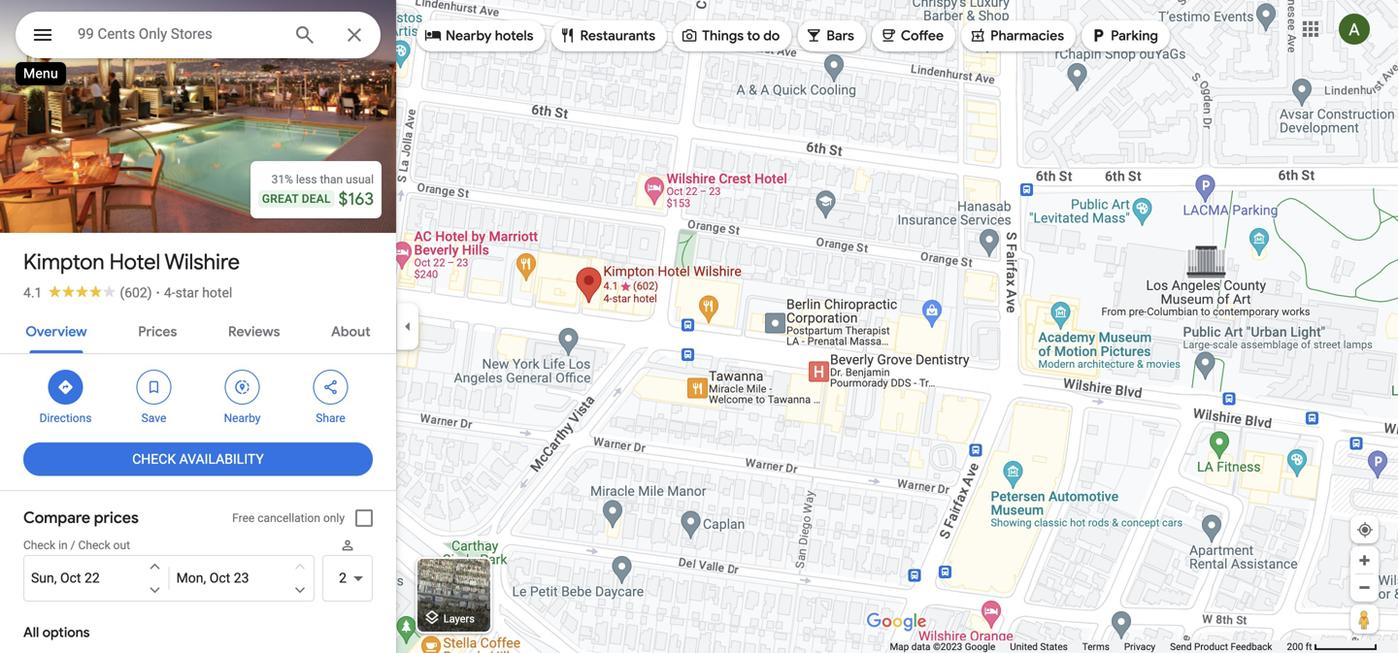 Task type: vqa. For each thing, say whether or not it's contained in the screenshot.


Task type: describe. For each thing, give the bounding box(es) containing it.
wilshire
[[164, 249, 240, 276]]

4.1
[[23, 285, 42, 301]]

 bars
[[805, 25, 854, 46]]

terms button
[[1082, 641, 1110, 653]]

/
[[71, 539, 75, 553]]

 nearby hotels
[[424, 25, 534, 46]]

footer inside google maps element
[[890, 641, 1287, 653]]

 pharmacies
[[969, 25, 1064, 46]]

kimpton
[[23, 249, 104, 276]]

send
[[1170, 641, 1192, 653]]

(602)
[[120, 285, 152, 301]]


[[57, 377, 74, 398]]

kimpton hotel wilshire main content
[[0, 0, 404, 653]]

 coffee
[[880, 25, 944, 46]]

share
[[316, 412, 345, 425]]

terms
[[1082, 641, 1110, 653]]

 things to do
[[681, 25, 780, 46]]

prices
[[94, 508, 139, 528]]

set check out one day later image
[[291, 582, 309, 599]]

united states button
[[1010, 641, 1068, 653]]

google account: angela cha  
(angela.cha@adept.ai) image
[[1339, 14, 1370, 45]]

·
[[156, 285, 160, 301]]

send product feedback
[[1170, 641, 1272, 653]]

 search field
[[16, 12, 381, 62]]

deal
[[302, 192, 331, 206]]


[[805, 25, 823, 46]]

nearby inside  nearby hotels
[[446, 27, 492, 45]]


[[424, 25, 442, 46]]

send product feedback button
[[1170, 641, 1272, 653]]

compare
[[23, 508, 90, 528]]


[[969, 25, 987, 46]]


[[234, 377, 251, 398]]

reviews
[[228, 323, 280, 341]]

feedback
[[1231, 641, 1272, 653]]

about
[[331, 323, 371, 341]]

938
[[50, 192, 76, 211]]

parking
[[1111, 27, 1158, 45]]

sun,
[[31, 570, 57, 586]]

check availability
[[132, 451, 264, 467]]


[[880, 25, 897, 46]]

show your location image
[[1357, 521, 1374, 539]]

less
[[296, 173, 317, 186]]

prices
[[138, 323, 177, 341]]

ft
[[1306, 641, 1312, 653]]

200 ft
[[1287, 641, 1312, 653]]

map data ©2023 google
[[890, 641, 996, 653]]

prices button
[[123, 307, 193, 353]]

guests group
[[323, 538, 373, 602]]

hotel
[[202, 285, 232, 301]]

options
[[42, 624, 90, 642]]

 restaurants
[[559, 25, 656, 46]]

united states
[[1010, 641, 1068, 653]]

99 Cents Only Stores field
[[16, 12, 381, 58]]

save
[[141, 412, 166, 425]]

2
[[339, 570, 347, 586]]

united
[[1010, 641, 1038, 653]]

google maps element
[[0, 0, 1398, 653]]

coffee
[[901, 27, 944, 45]]

free
[[232, 512, 255, 525]]

great
[[262, 192, 299, 206]]

do
[[763, 27, 780, 45]]

sunday, october 22 to monday, october 23 group
[[23, 555, 315, 602]]

directions
[[39, 412, 92, 425]]

reviews button
[[213, 307, 296, 353]]


[[681, 25, 698, 46]]

to
[[747, 27, 760, 45]]

4-
[[164, 285, 175, 301]]

data
[[911, 641, 931, 653]]

states
[[1040, 641, 1068, 653]]

photo of kimpton hotel wilshire image
[[0, 0, 404, 233]]

mon,
[[176, 570, 206, 586]]



Task type: locate. For each thing, give the bounding box(es) containing it.
footer
[[890, 641, 1287, 653]]

 button
[[16, 12, 70, 62]]

set check in one day earlier image
[[146, 558, 164, 576]]

star
[[175, 285, 199, 301]]

all
[[23, 624, 39, 642]]

200 ft button
[[1287, 641, 1378, 653]]

footer containing map data ©2023 google
[[890, 641, 1287, 653]]

0 horizontal spatial check
[[23, 539, 55, 553]]

nearby inside actions for kimpton hotel wilshire 'region'
[[224, 412, 261, 425]]

602 reviews element
[[120, 285, 152, 301]]

check
[[132, 451, 176, 467]]

2 oct from the left
[[209, 570, 230, 586]]

0 horizontal spatial oct
[[60, 570, 81, 586]]

tab list inside kimpton hotel wilshire main content
[[0, 307, 396, 353]]

None field
[[78, 22, 278, 46]]

check in / check out
[[23, 539, 130, 553]]

usual
[[346, 173, 374, 186]]

0 vertical spatial nearby
[[446, 27, 492, 45]]

31%
[[272, 173, 293, 186]]

check in / check out group
[[23, 538, 315, 602]]

map
[[890, 641, 909, 653]]

pharmacies
[[991, 27, 1064, 45]]

set check out one day earlier image
[[291, 558, 309, 576]]

actions for kimpton hotel wilshire region
[[0, 354, 396, 436]]

restaurants
[[580, 27, 656, 45]]

 parking
[[1090, 25, 1158, 46]]

hotels
[[495, 27, 534, 45]]


[[559, 25, 576, 46]]

1 horizontal spatial check
[[78, 539, 110, 553]]

1 horizontal spatial nearby
[[446, 27, 492, 45]]

in
[[58, 539, 68, 553]]

938 photos button
[[15, 184, 135, 218]]

none field inside the "99 cents only stores" field
[[78, 22, 278, 46]]

tab list
[[0, 307, 396, 353]]

23
[[234, 570, 249, 586]]

google
[[965, 641, 996, 653]]

oct left the 22
[[60, 570, 81, 586]]

all options
[[23, 624, 90, 642]]

privacy button
[[1124, 641, 1156, 653]]

show street view coverage image
[[1351, 605, 1379, 634]]

collapse side panel image
[[397, 316, 419, 337]]

overview button
[[10, 307, 102, 353]]

about button
[[316, 307, 386, 353]]

sun, oct 22
[[31, 570, 100, 586]]

privacy
[[1124, 641, 1156, 653]]

availability
[[179, 451, 264, 467]]

oct
[[60, 570, 81, 586], [209, 570, 230, 586]]

check left the in
[[23, 539, 55, 553]]

tab list containing overview
[[0, 307, 396, 353]]

22
[[84, 570, 100, 586]]

photos
[[80, 192, 127, 211]]

zoom out image
[[1357, 581, 1372, 595]]

mon, oct 23
[[176, 570, 249, 586]]

overview
[[26, 323, 87, 341]]

2 check from the left
[[78, 539, 110, 553]]

things
[[702, 27, 744, 45]]

only
[[323, 512, 345, 525]]

1 horizontal spatial oct
[[209, 570, 230, 586]]

1 vertical spatial nearby
[[224, 412, 261, 425]]

cancellation
[[258, 512, 320, 525]]

oct for mon,
[[209, 570, 230, 586]]

set check in one day later image
[[146, 582, 164, 599]]

2 button
[[323, 555, 373, 602]]

938 photos
[[50, 192, 127, 211]]

bars
[[827, 27, 854, 45]]

hotel
[[109, 249, 160, 276]]

layers
[[443, 613, 475, 625]]

check
[[23, 539, 55, 553], [78, 539, 110, 553]]

out
[[113, 539, 130, 553]]

product
[[1194, 641, 1228, 653]]

than
[[320, 173, 343, 186]]


[[145, 377, 163, 398]]

31% less than usual great deal $163
[[262, 173, 374, 210]]

zoom in image
[[1357, 553, 1372, 568]]

4.1 stars image
[[42, 285, 120, 298]]

1 oct from the left
[[60, 570, 81, 586]]

nearby right 
[[446, 27, 492, 45]]


[[1090, 25, 1107, 46]]

oct for sun,
[[60, 570, 81, 586]]


[[31, 21, 54, 49]]

check right /
[[78, 539, 110, 553]]

· 4-star hotel
[[156, 285, 232, 301]]

1 check from the left
[[23, 539, 55, 553]]

0 horizontal spatial nearby
[[224, 412, 261, 425]]


[[322, 377, 339, 398]]

check availability link
[[23, 436, 373, 483]]

nearby
[[446, 27, 492, 45], [224, 412, 261, 425]]

©2023
[[933, 641, 963, 653]]

nearby down 
[[224, 412, 261, 425]]

free cancellation only
[[232, 512, 345, 525]]

200
[[1287, 641, 1303, 653]]

compare prices
[[23, 508, 139, 528]]

kimpton hotel wilshire
[[23, 249, 240, 276]]

oct left the 23
[[209, 570, 230, 586]]



